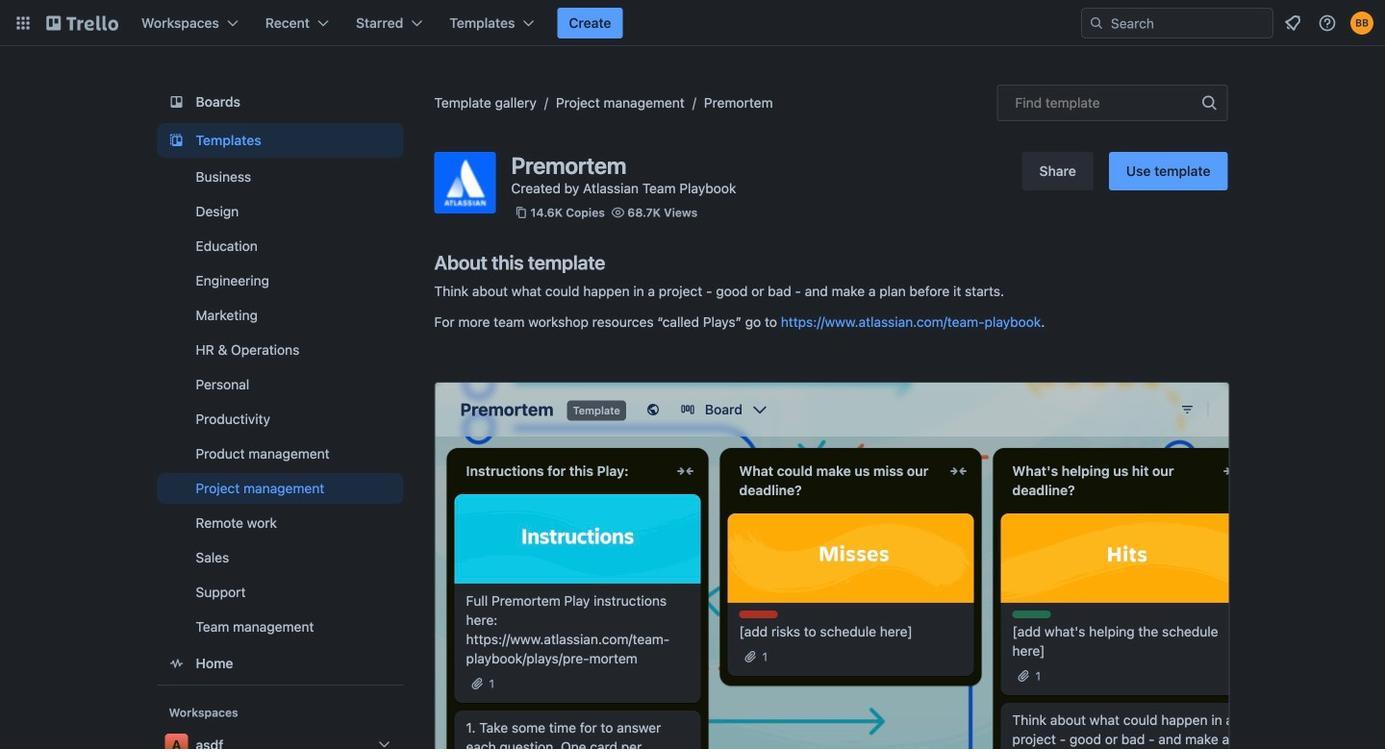 Task type: vqa. For each thing, say whether or not it's contained in the screenshot.
0 Notifications IMAGE at the top of page
yes



Task type: locate. For each thing, give the bounding box(es) containing it.
None field
[[997, 85, 1228, 121]]

search image
[[1089, 15, 1105, 31]]

atlassian team playbook image
[[434, 152, 496, 214]]

primary element
[[0, 0, 1386, 46]]



Task type: describe. For each thing, give the bounding box(es) containing it.
template board image
[[165, 129, 188, 152]]

board image
[[165, 90, 188, 114]]

bob builder (bobbuilder40) image
[[1351, 12, 1374, 35]]

0 notifications image
[[1282, 12, 1305, 35]]

open information menu image
[[1318, 13, 1338, 33]]

back to home image
[[46, 8, 118, 38]]

home image
[[165, 652, 188, 676]]

Search field
[[1082, 8, 1274, 38]]



